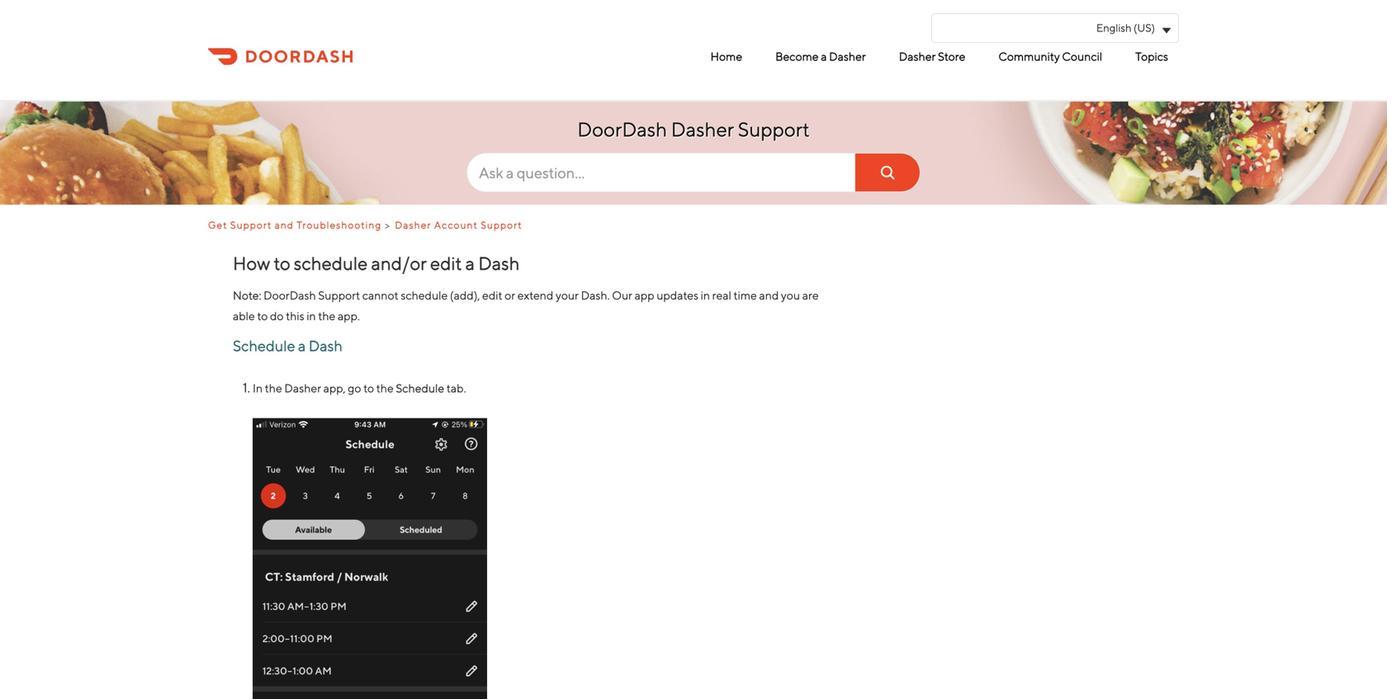 Task type: locate. For each thing, give the bounding box(es) containing it.
1 vertical spatial doordash
[[264, 289, 316, 302]]

0 horizontal spatial in
[[307, 309, 316, 323]]

support down become
[[738, 118, 810, 141]]

0 vertical spatial edit
[[430, 253, 462, 274]]

the right go
[[376, 382, 394, 395]]

schedule down troubleshooting
[[294, 253, 368, 274]]

dash down app.
[[309, 337, 343, 355]]

a down 'this'
[[298, 337, 306, 355]]

0 vertical spatial and
[[275, 219, 294, 231]]

and left troubleshooting
[[275, 219, 294, 231]]

become a dasher
[[776, 50, 866, 63]]

to left "do"
[[257, 309, 268, 323]]

dasher left store
[[899, 50, 936, 63]]

the left app.
[[318, 309, 336, 323]]

to
[[274, 253, 290, 274], [257, 309, 268, 323], [364, 382, 374, 395]]

1 vertical spatial a
[[465, 253, 475, 274]]

1 horizontal spatial doordash
[[577, 118, 667, 141]]

1 horizontal spatial to
[[274, 253, 290, 274]]

1 horizontal spatial in
[[701, 289, 710, 302]]

schedule
[[294, 253, 368, 274], [401, 289, 448, 302]]

become a dasher link
[[771, 43, 870, 70]]

menu
[[462, 43, 1173, 70]]

troubleshooting
[[297, 219, 382, 231]]

dasher left app,
[[284, 382, 321, 395]]

1 horizontal spatial a
[[465, 253, 475, 274]]

1 horizontal spatial and
[[759, 289, 779, 302]]

support inside doordash support cannot schedule (add), edit or extend your dash. our app updates in real time and you are able to do this in the app.
[[318, 289, 360, 302]]

0 vertical spatial doordash
[[577, 118, 667, 141]]

in
[[253, 382, 263, 395]]

home
[[711, 50, 743, 63]]

2 horizontal spatial a
[[821, 50, 827, 63]]

1 vertical spatial and
[[759, 289, 779, 302]]

app
[[635, 289, 655, 302]]

2 vertical spatial a
[[298, 337, 306, 355]]

how to schedule and/or edit a dash
[[233, 253, 520, 274]]

support up app.
[[318, 289, 360, 302]]

schedule left tab.
[[396, 382, 444, 395]]

1 horizontal spatial schedule
[[401, 289, 448, 302]]

real
[[712, 289, 732, 302]]

cannot
[[362, 289, 399, 302]]

dasher store
[[899, 50, 966, 63]]

home link
[[707, 43, 747, 70]]

and left the you
[[759, 289, 779, 302]]

edit up the '(add),'
[[430, 253, 462, 274]]

0 horizontal spatial and
[[275, 219, 294, 231]]

(us)
[[1134, 21, 1155, 34]]

dasher up ask a question... text box
[[671, 118, 734, 141]]

Preferred Language, English (US) button
[[932, 13, 1179, 43]]

this
[[286, 309, 304, 323]]

you
[[781, 289, 800, 302]]

support
[[738, 118, 810, 141], [230, 219, 272, 231], [481, 219, 522, 231], [318, 289, 360, 302]]

the
[[318, 309, 336, 323], [265, 382, 282, 395], [376, 382, 394, 395]]

0 horizontal spatial doordash
[[264, 289, 316, 302]]

dasher right become
[[829, 50, 866, 63]]

updates
[[657, 289, 699, 302]]

dash.
[[581, 289, 610, 302]]

0 horizontal spatial to
[[257, 309, 268, 323]]

doordash inside doordash support cannot schedule (add), edit or extend your dash. our app updates in real time and you are able to do this in the app.
[[264, 289, 316, 302]]

and
[[275, 219, 294, 231], [759, 289, 779, 302]]

edit left 'or'
[[482, 289, 503, 302]]

0 horizontal spatial a
[[298, 337, 306, 355]]

dasher
[[829, 50, 866, 63], [899, 50, 936, 63], [671, 118, 734, 141], [395, 219, 432, 231], [284, 382, 321, 395]]

dash up 'or'
[[478, 253, 520, 274]]

in
[[701, 289, 710, 302], [307, 309, 316, 323]]

app,
[[323, 382, 346, 395]]

1 vertical spatial schedule
[[401, 289, 448, 302]]

dasher inside dasher account support link
[[395, 219, 432, 231]]

a
[[821, 50, 827, 63], [465, 253, 475, 274], [298, 337, 306, 355]]

0 horizontal spatial dash
[[309, 337, 343, 355]]

council
[[1062, 50, 1103, 63]]

to right go
[[364, 382, 374, 395]]

edit
[[430, 253, 462, 274], [482, 289, 503, 302]]

0 horizontal spatial the
[[265, 382, 282, 395]]

a up the '(add),'
[[465, 253, 475, 274]]

community council
[[999, 50, 1103, 63]]

community council link
[[995, 43, 1107, 70]]

the right in
[[265, 382, 282, 395]]

1 horizontal spatial the
[[318, 309, 336, 323]]

to right how
[[274, 253, 290, 274]]

doordash
[[577, 118, 667, 141], [264, 289, 316, 302]]

0 vertical spatial dash
[[478, 253, 520, 274]]

a for dash
[[298, 337, 306, 355]]

0 vertical spatial schedule
[[233, 337, 295, 355]]

in right 'this'
[[307, 309, 316, 323]]

go
[[348, 382, 361, 395]]

tab.
[[447, 382, 466, 395]]

1 vertical spatial dash
[[309, 337, 343, 355]]

(add),
[[450, 289, 480, 302]]

schedule down "do"
[[233, 337, 295, 355]]

2 horizontal spatial to
[[364, 382, 374, 395]]

0 horizontal spatial schedule
[[294, 253, 368, 274]]

and/or
[[371, 253, 427, 274]]

1 vertical spatial edit
[[482, 289, 503, 302]]

1 vertical spatial in
[[307, 309, 316, 323]]

in left "real"
[[701, 289, 710, 302]]

schedule left the '(add),'
[[401, 289, 448, 302]]

doordash dasher support
[[577, 118, 810, 141]]

dash
[[478, 253, 520, 274], [309, 337, 343, 355]]

store
[[938, 50, 966, 63]]

support right get
[[230, 219, 272, 231]]

a inside 'link'
[[821, 50, 827, 63]]

1 vertical spatial to
[[257, 309, 268, 323]]

1 vertical spatial schedule
[[396, 382, 444, 395]]

1 horizontal spatial edit
[[482, 289, 503, 302]]

schedule
[[233, 337, 295, 355], [396, 382, 444, 395]]

a right become
[[821, 50, 827, 63]]

dasher account support
[[395, 219, 522, 231]]

community
[[999, 50, 1060, 63]]

able
[[233, 309, 255, 323]]

0 vertical spatial a
[[821, 50, 827, 63]]

menu containing home
[[462, 43, 1173, 70]]

0 vertical spatial to
[[274, 253, 290, 274]]

dasher up and/or
[[395, 219, 432, 231]]



Task type: vqa. For each thing, say whether or not it's contained in the screenshot.
the bottommost detailed
no



Task type: describe. For each thing, give the bounding box(es) containing it.
doordash support cannot schedule (add), edit or extend your dash. our app updates in real time and you are able to do this in the app.
[[233, 289, 819, 323]]

extend
[[518, 289, 554, 302]]

edit inside doordash support cannot schedule (add), edit or extend your dash. our app updates in real time and you are able to do this in the app.
[[482, 289, 503, 302]]

english (us)
[[1097, 21, 1155, 34]]

how
[[233, 253, 270, 274]]

topics
[[1136, 50, 1169, 63]]

account
[[434, 219, 478, 231]]

to inside doordash support cannot schedule (add), edit or extend your dash. our app updates in real time and you are able to do this in the app.
[[257, 309, 268, 323]]

in the dasher app, go to the schedule tab.
[[253, 382, 466, 395]]

2 horizontal spatial the
[[376, 382, 394, 395]]

dasher inside dasher store link
[[899, 50, 936, 63]]

0 horizontal spatial edit
[[430, 253, 462, 274]]

support right account
[[481, 219, 522, 231]]

get
[[208, 219, 228, 231]]

doordash for dasher
[[577, 118, 667, 141]]

doordash for support
[[264, 289, 316, 302]]

or
[[505, 289, 515, 302]]

schedule inside doordash support cannot schedule (add), edit or extend your dash. our app updates in real time and you are able to do this in the app.
[[401, 289, 448, 302]]

0 vertical spatial in
[[701, 289, 710, 302]]

dasher help home image
[[208, 46, 353, 67]]

0 vertical spatial schedule
[[294, 253, 368, 274]]

2 vertical spatial to
[[364, 382, 374, 395]]

time
[[734, 289, 757, 302]]

1 horizontal spatial schedule
[[396, 382, 444, 395]]

Ask a question... text field
[[467, 153, 921, 192]]

dasher account support link
[[388, 219, 529, 231]]

get support and troubleshooting link
[[208, 219, 388, 231]]

english
[[1097, 21, 1132, 34]]

a for dasher
[[821, 50, 827, 63]]

get support and troubleshooting
[[208, 219, 382, 231]]

0 horizontal spatial schedule
[[233, 337, 295, 355]]

the inside doordash support cannot schedule (add), edit or extend your dash. our app updates in real time and you are able to do this in the app.
[[318, 309, 336, 323]]

dasher inside become a dasher 'link'
[[829, 50, 866, 63]]

note:
[[233, 289, 261, 302]]

topics link
[[1132, 43, 1173, 70]]

your
[[556, 289, 579, 302]]

are
[[803, 289, 819, 302]]

app.
[[338, 309, 360, 323]]

dasher store link
[[895, 43, 970, 70]]

schedule a dash
[[233, 337, 343, 355]]

become
[[776, 50, 819, 63]]

do
[[270, 309, 284, 323]]

and inside doordash support cannot schedule (add), edit or extend your dash. our app updates in real time and you are able to do this in the app.
[[759, 289, 779, 302]]

1 horizontal spatial dash
[[478, 253, 520, 274]]

our
[[612, 289, 633, 302]]



